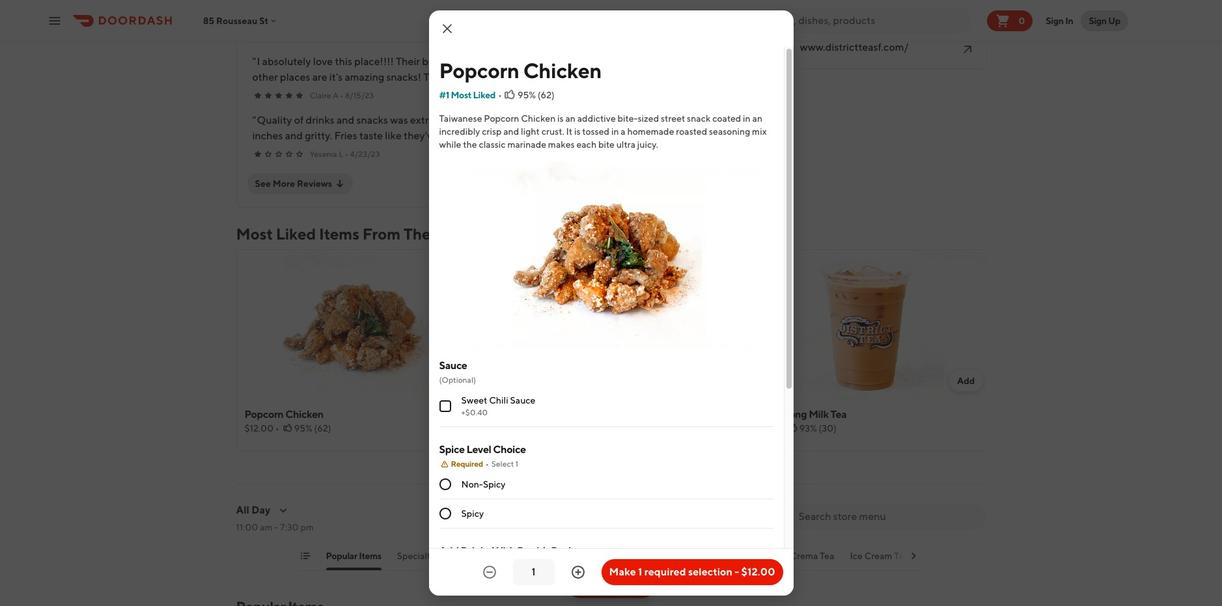 Task type: vqa. For each thing, say whether or not it's contained in the screenshot.
created to the right
no



Task type: locate. For each thing, give the bounding box(es) containing it.
1 vertical spatial menu
[[620, 579, 648, 591]]

95% left (44)
[[551, 423, 569, 434]]

most liked items from the menu heading
[[236, 223, 476, 244]]

1 vertical spatial (62)
[[314, 423, 331, 434]]

0 vertical spatial popcorn
[[439, 58, 519, 83]]

95% (62) up the mango coconut 'button'
[[518, 90, 555, 100]]

yesenia l • 4/23/23
[[310, 149, 380, 159]]

fruit
[[596, 551, 616, 561]]

1 right the select at bottom left
[[516, 459, 519, 469]]

" takoyaki
[[252, 55, 639, 83]]

popcorn up $12.00 •
[[245, 408, 284, 421]]

claire a • 8/15/23
[[310, 91, 374, 100]]

11:00 am - 7:30 pm
[[236, 522, 314, 533]]

0 vertical spatial "
[[252, 55, 256, 68]]

+$0.40
[[461, 408, 488, 418]]

0
[[1019, 15, 1025, 26]]

95%
[[518, 90, 536, 100], [294, 423, 312, 434], [551, 423, 569, 434]]

sign for sign up
[[1089, 15, 1107, 26]]

www.districtteasf.com/
[[800, 41, 909, 53]]

1 sign from the left
[[1046, 15, 1064, 26]]

tea inside sea salt crema tea button
[[820, 551, 835, 561]]

1 horizontal spatial add button
[[949, 371, 983, 391]]

pm
[[301, 522, 314, 533]]

0 horizontal spatial popcorn chicken
[[245, 408, 324, 421]]

spicy
[[483, 479, 506, 490], [461, 509, 484, 519]]

sauce right chili
[[510, 395, 536, 406]]

1 horizontal spatial sauce
[[510, 395, 536, 406]]

1 vertical spatial "
[[252, 114, 256, 126]]

menu inside button
[[620, 579, 648, 591]]

95% inside popcorn chicken dialog
[[518, 90, 536, 100]]

1 vertical spatial sauce
[[510, 395, 536, 406]]

0 vertical spatial popcorn chicken
[[439, 58, 602, 83]]

0 vertical spatial menu
[[434, 225, 476, 243]]

(62) inside popcorn chicken dialog
[[538, 90, 555, 100]]

light
[[521, 126, 540, 137]]

$12.00
[[245, 423, 274, 434], [741, 566, 775, 578]]

0 horizontal spatial an
[[566, 113, 576, 124]]

tea inside 'ice cream tea floats' button
[[894, 551, 909, 561]]

more
[[273, 178, 295, 189]]

#1
[[439, 90, 449, 100]]

2 add button from the left
[[949, 371, 983, 391]]

roasted
[[676, 126, 707, 137]]

1 vertical spatial most
[[236, 225, 273, 243]]

0 vertical spatial liked
[[473, 90, 496, 100]]

items left "from"
[[319, 225, 359, 243]]

crisp
[[482, 126, 502, 137]]

1 horizontal spatial liked
[[473, 90, 496, 100]]

sign in
[[1046, 15, 1074, 26]]

0 vertical spatial 95% (62)
[[518, 90, 555, 100]]

- down matcha on the right
[[735, 566, 739, 578]]

ice cream tea floats
[[850, 551, 936, 561]]

$10.00
[[500, 423, 530, 434]]

milk
[[809, 408, 829, 421], [542, 551, 560, 561]]

1 teas from the left
[[502, 551, 521, 561]]

0 horizontal spatial teas
[[502, 551, 521, 561]]

sign
[[1046, 15, 1064, 26], [1089, 15, 1107, 26]]

popcorn chicken up the mango
[[439, 58, 602, 83]]

liked inside heading
[[276, 225, 316, 243]]

sauce
[[439, 360, 467, 372], [510, 395, 536, 406]]

add
[[447, 376, 465, 386], [957, 376, 975, 386], [439, 545, 459, 558]]

1 horizontal spatial 1
[[638, 566, 642, 578]]

liked down see more reviews
[[276, 225, 316, 243]]

95% for $10.00 •
[[551, 423, 569, 434]]

coated
[[713, 113, 741, 124]]

95% (62) right $12.00 •
[[294, 423, 331, 434]]

decrease quantity by 1 image
[[482, 565, 497, 580]]

snack
[[687, 113, 711, 124]]

spicy right spicy radio
[[461, 509, 484, 519]]

sign for sign in
[[1046, 15, 1064, 26]]

selection
[[688, 566, 733, 578]]

0 vertical spatial chicken
[[523, 58, 602, 83]]

sign left in
[[1046, 15, 1064, 26]]

1 horizontal spatial 95%
[[518, 90, 536, 100]]

(415)
[[800, 8, 824, 20]]

milk for kong
[[809, 408, 829, 421]]

2 sign from the left
[[1089, 15, 1107, 26]]

in left a
[[611, 126, 619, 137]]

day
[[252, 504, 270, 516]]

1 horizontal spatial 95% (62)
[[518, 90, 555, 100]]

0 vertical spatial most
[[451, 90, 472, 100]]

1 add button from the left
[[439, 371, 472, 391]]

is
[[558, 113, 564, 124], [574, 126, 581, 137]]

0 horizontal spatial is
[[558, 113, 564, 124]]

bite
[[598, 139, 615, 150]]

teas left and
[[502, 551, 521, 561]]

1 vertical spatial milk
[[542, 551, 560, 561]]

Item Search search field
[[799, 510, 976, 524]]

0 horizontal spatial 95%
[[294, 423, 312, 434]]

add for popcorn chicken
[[447, 376, 465, 386]]

95% (62)
[[518, 90, 555, 100], [294, 423, 331, 434]]

mango coconut "
[[500, 114, 683, 142]]

menu
[[434, 225, 476, 243], [620, 579, 648, 591]]

menu down the make
[[620, 579, 648, 591]]

up
[[1109, 15, 1121, 26]]

95% for $12.00 •
[[294, 423, 312, 434]]

teas up increase quantity by 1 icon
[[562, 551, 580, 561]]

popcorn up #1 most liked
[[439, 58, 519, 83]]

view menu
[[593, 579, 648, 591]]

$6.25 •
[[755, 423, 785, 434]]

sauce up (optional)
[[439, 360, 467, 372]]

see
[[255, 178, 271, 189]]

1 horizontal spatial teas
[[562, 551, 580, 561]]

" down the street
[[679, 130, 683, 142]]

1 vertical spatial liked
[[276, 225, 316, 243]]

0 horizontal spatial -
[[274, 522, 278, 533]]

popular items
[[326, 551, 382, 561]]

most down the see
[[236, 225, 273, 243]]

None checkbox
[[439, 401, 451, 412]]

and
[[504, 126, 519, 137]]

popcorn chicken dialog
[[429, 10, 794, 606]]

1 right the make
[[638, 566, 642, 578]]

in
[[1066, 15, 1074, 26]]

- right am in the left of the page
[[274, 522, 278, 533]]

1 horizontal spatial (62)
[[538, 90, 555, 100]]

" inside " takoyaki
[[252, 55, 256, 68]]

is right it
[[574, 126, 581, 137]]

0 horizontal spatial 1
[[516, 459, 519, 469]]

1 horizontal spatial -
[[735, 566, 739, 578]]

milk up 93% (30)
[[809, 408, 829, 421]]

0 vertical spatial items
[[319, 225, 359, 243]]

sign inside sign up link
[[1089, 15, 1107, 26]]

- inside button
[[735, 566, 739, 578]]

1
[[516, 459, 519, 469], [638, 566, 642, 578]]

teas inside button
[[618, 551, 636, 561]]

2 vertical spatial chicken
[[285, 408, 324, 421]]

required
[[645, 566, 686, 578]]

1 vertical spatial 95% (62)
[[294, 423, 331, 434]]

85
[[203, 15, 214, 26]]

" inside mango coconut "
[[679, 130, 683, 142]]

coconut
[[534, 114, 575, 126]]

(62)
[[538, 90, 555, 100], [314, 423, 331, 434]]

popcorn inside the taiwanese popcorn chicken is an addictive bite-sized street snack coated in an incredibly crisp and light crust. it is tossed in a homemade roasted seasoning mix while the classic marinade makes each bite ultra juicy.
[[484, 113, 519, 124]]

" down 85 rousseau st 'popup button'
[[252, 55, 256, 68]]

seasoning
[[709, 126, 750, 137]]

0 horizontal spatial liked
[[276, 225, 316, 243]]

(62) up 'coconut'
[[538, 90, 555, 100]]

teas
[[502, 551, 521, 561], [562, 551, 580, 561], [618, 551, 636, 561]]

items
[[319, 225, 359, 243], [359, 551, 382, 561]]

menu right the at left
[[434, 225, 476, 243]]

2 vertical spatial "
[[679, 130, 683, 142]]

0 vertical spatial milk
[[809, 408, 829, 421]]

sign in link
[[1038, 7, 1081, 34]]

0 horizontal spatial most
[[236, 225, 273, 243]]

sea salt crema tea
[[755, 551, 835, 561]]

cream
[[865, 551, 893, 561]]

1 vertical spatial popcorn chicken
[[245, 408, 324, 421]]

an
[[566, 113, 576, 124], [753, 113, 763, 124]]

an up it
[[566, 113, 576, 124]]

0 vertical spatial sauce
[[439, 360, 467, 372]]

1 vertical spatial in
[[611, 126, 619, 137]]

sauce (optional)
[[439, 360, 476, 385]]

1 horizontal spatial milk
[[809, 408, 829, 421]]

1 horizontal spatial is
[[574, 126, 581, 137]]

1 horizontal spatial most
[[451, 90, 472, 100]]

0 vertical spatial in
[[743, 113, 751, 124]]

classic
[[479, 139, 506, 150]]

95% right $12.00 •
[[294, 423, 312, 434]]

make 1 required selection - $12.00 button
[[601, 559, 783, 585]]

tea right crema
[[820, 551, 835, 561]]

ice cream tea floats button
[[850, 550, 936, 571]]

add button for popcorn chicken
[[439, 371, 472, 391]]

7:30
[[280, 522, 299, 533]]

3 teas from the left
[[618, 551, 636, 561]]

1 horizontal spatial $12.00
[[741, 566, 775, 578]]

tea for hong kong milk tea
[[831, 408, 847, 421]]

0 vertical spatial $12.00
[[245, 423, 274, 434]]

0 horizontal spatial milk
[[542, 551, 560, 561]]

0 horizontal spatial (62)
[[314, 423, 331, 434]]

most
[[451, 90, 472, 100], [236, 225, 273, 243]]

0 horizontal spatial add button
[[439, 371, 472, 391]]

menu inside heading
[[434, 225, 476, 243]]

0 horizontal spatial in
[[611, 126, 619, 137]]

the
[[404, 225, 431, 243]]

milk right and
[[542, 551, 560, 561]]

1 vertical spatial chicken
[[521, 113, 556, 124]]

2 horizontal spatial 95%
[[551, 423, 569, 434]]

see more reviews button
[[247, 173, 353, 194]]

2 vertical spatial popcorn
[[245, 408, 284, 421]]

items right popular
[[359, 551, 382, 561]]

1 vertical spatial popcorn
[[484, 113, 519, 124]]

1 horizontal spatial an
[[753, 113, 763, 124]]

0 vertical spatial -
[[274, 522, 278, 533]]

0 horizontal spatial menu
[[434, 225, 476, 243]]

95% up the mango
[[518, 90, 536, 100]]

1 vertical spatial $12.00
[[741, 566, 775, 578]]

teas up the make
[[618, 551, 636, 561]]

" up the see
[[252, 114, 256, 126]]

1 horizontal spatial popcorn chicken
[[439, 58, 602, 83]]

popcorn up and
[[484, 113, 519, 124]]

tea
[[831, 408, 847, 421], [820, 551, 835, 561], [894, 551, 909, 561]]

chicken for #1 most liked
[[523, 58, 602, 83]]

2 horizontal spatial teas
[[618, 551, 636, 561]]

popcorn chicken up $12.00 •
[[245, 408, 324, 421]]

93%
[[800, 423, 817, 434]]

0 vertical spatial (62)
[[538, 90, 555, 100]]

1 vertical spatial -
[[735, 566, 739, 578]]

sign left up
[[1089, 15, 1107, 26]]

1 horizontal spatial sign
[[1089, 15, 1107, 26]]

open menu image
[[47, 13, 63, 28]]

Non-Spicy radio
[[439, 479, 451, 491]]

tea up (30)
[[831, 408, 847, 421]]

(44)
[[571, 423, 588, 434]]

most right the #1
[[451, 90, 472, 100]]

spicy down • select 1
[[483, 479, 506, 490]]

claire
[[310, 91, 331, 100]]

1 inside spice level choice group
[[516, 459, 519, 469]]

an up "mix"
[[753, 113, 763, 124]]

in
[[743, 113, 751, 124], [611, 126, 619, 137]]

0 horizontal spatial sauce
[[439, 360, 467, 372]]

milk inside teas and milk teas button
[[542, 551, 560, 561]]

addictive
[[577, 113, 616, 124]]

in right coated
[[743, 113, 751, 124]]

Spicy radio
[[439, 508, 451, 520]]

spice level choice
[[439, 444, 526, 456]]

7013
[[848, 8, 870, 20]]

reviews
[[297, 178, 332, 189]]

popcorn chicken inside popcorn chicken dialog
[[439, 58, 602, 83]]

popcorn chicken for $12.00 •
[[245, 408, 324, 421]]

liked up taiwanese at left top
[[473, 90, 496, 100]]

(62) right $12.00 •
[[314, 423, 331, 434]]

1 vertical spatial 1
[[638, 566, 642, 578]]

sign inside sign in link
[[1046, 15, 1064, 26]]

spice
[[439, 444, 465, 456]]

delivered from total wine & more image
[[607, 561, 618, 571]]

0 vertical spatial 1
[[516, 459, 519, 469]]

is up crust.
[[558, 113, 564, 124]]

1 horizontal spatial menu
[[620, 579, 648, 591]]

tea left floats
[[894, 551, 909, 561]]

0 horizontal spatial sign
[[1046, 15, 1064, 26]]

kong
[[783, 408, 807, 421]]

1 vertical spatial is
[[574, 126, 581, 137]]



Task type: describe. For each thing, give the bounding box(es) containing it.
11:00
[[236, 522, 258, 533]]

add drinks with doubledash
[[439, 545, 574, 558]]

hong kong milk tea
[[755, 408, 847, 421]]

1 vertical spatial spicy
[[461, 509, 484, 519]]

ice
[[850, 551, 863, 561]]

mix
[[752, 126, 767, 137]]

a
[[333, 91, 339, 100]]

am
[[260, 522, 273, 533]]

sea salt crema tea button
[[755, 550, 835, 571]]

each
[[577, 139, 597, 150]]

homemade
[[627, 126, 674, 137]]

" for " takoyaki
[[252, 55, 256, 68]]

(30)
[[819, 423, 837, 434]]

sea
[[755, 551, 771, 561]]

specialties
[[397, 551, 442, 561]]

most inside heading
[[236, 225, 273, 243]]

1 an from the left
[[566, 113, 576, 124]]

milk for and
[[542, 551, 560, 561]]

• inside spice level choice group
[[486, 459, 489, 469]]

while
[[439, 139, 461, 150]]

95% (44)
[[551, 423, 588, 434]]

all
[[236, 504, 249, 516]]

" for "
[[252, 114, 256, 126]]

marinade
[[508, 139, 546, 150]]

teas and milk teas button
[[502, 550, 580, 571]]

and
[[523, 551, 540, 561]]

sign up link
[[1081, 10, 1129, 31]]

incredibly
[[439, 126, 480, 137]]

seasonals button
[[652, 550, 693, 571]]

hong
[[755, 408, 781, 421]]

add button for hong kong milk tea
[[949, 371, 983, 391]]

make 1 required selection - $12.00
[[609, 566, 775, 578]]

95% (62) inside popcorn chicken dialog
[[518, 90, 555, 100]]

2 teas from the left
[[562, 551, 580, 561]]

85 rousseau st
[[203, 15, 268, 26]]

0 button
[[988, 10, 1033, 31]]

select
[[492, 459, 514, 469]]

85 rousseau st button
[[203, 15, 279, 26]]

2 an from the left
[[753, 113, 763, 124]]

view restaurant image
[[960, 41, 975, 57]]

from
[[363, 225, 401, 243]]

1 horizontal spatial in
[[743, 113, 751, 124]]

level
[[467, 444, 491, 456]]

most inside popcorn chicken dialog
[[451, 90, 472, 100]]

fruit teas
[[596, 551, 636, 561]]

takoyaki
[[598, 71, 639, 83]]

popcorn for most
[[439, 58, 519, 83]]

sauce group
[[439, 359, 773, 427]]

specialties button
[[397, 550, 442, 571]]

popcorn for •
[[245, 408, 284, 421]]

sign up
[[1089, 15, 1121, 26]]

$6.25
[[755, 423, 779, 434]]

1 inside button
[[638, 566, 642, 578]]

sauce inside sauce (optional)
[[439, 360, 467, 372]]

items inside heading
[[319, 225, 359, 243]]

view
[[593, 579, 617, 591]]

sauce inside sweet chili sauce +$0.40
[[510, 395, 536, 406]]

chicken inside the taiwanese popcorn chicken is an addictive bite-sized street snack coated in an incredibly crisp and light crust. it is tossed in a homemade roasted seasoning mix while the classic marinade makes each bite ultra juicy.
[[521, 113, 556, 124]]

0 horizontal spatial $12.00
[[245, 423, 274, 434]]

most liked items from the menu
[[236, 225, 476, 243]]

mango
[[500, 114, 533, 126]]

view menu button
[[567, 572, 655, 599]]

rousseau
[[216, 15, 257, 26]]

1 vertical spatial items
[[359, 551, 382, 561]]

0 vertical spatial is
[[558, 113, 564, 124]]

non-spicy
[[461, 479, 506, 490]]

see more reviews
[[255, 178, 332, 189]]

spice level choice group
[[439, 443, 773, 529]]

sized
[[638, 113, 659, 124]]

yesenia
[[310, 149, 337, 159]]

doubledash
[[517, 545, 574, 558]]

call restaurant image
[[960, 8, 975, 24]]

0 horizontal spatial 95% (62)
[[294, 423, 331, 434]]

with
[[492, 545, 515, 558]]

close popcorn chicken image
[[439, 21, 455, 36]]

add inside popcorn chicken dialog
[[439, 545, 459, 558]]

taiwanese
[[439, 113, 482, 124]]

4/23/23
[[350, 149, 380, 159]]

add for hong kong milk tea
[[957, 376, 975, 386]]

0 vertical spatial spicy
[[483, 479, 506, 490]]

93% (30)
[[800, 423, 837, 434]]

crust.
[[542, 126, 564, 137]]

it
[[566, 126, 573, 137]]

tea for sea salt crema tea
[[820, 551, 835, 561]]

chili
[[489, 395, 508, 406]]

$12.00 inside button
[[741, 566, 775, 578]]

increase quantity by 1 image
[[570, 565, 586, 580]]

• select 1
[[486, 459, 519, 469]]

the
[[463, 139, 477, 150]]

sweet
[[461, 395, 487, 406]]

taiwanese popcorn chicken is an addictive bite-sized street snack coated in an incredibly crisp and light crust. it is tossed in a homemade roasted seasoning mix while the classic marinade makes each bite ultra juicy.
[[439, 113, 767, 150]]

makes
[[548, 139, 575, 150]]

snacks button
[[458, 550, 487, 571]]

make
[[609, 566, 636, 578]]

popcorn chicken for #1 most liked
[[439, 58, 602, 83]]

Current quantity is 1 number field
[[521, 565, 547, 580]]

crema
[[790, 551, 818, 561]]

matcha button
[[708, 550, 740, 571]]

fruit teas button
[[596, 550, 636, 571]]

chicken for $12.00 •
[[285, 408, 324, 421]]

scroll menu navigation right image
[[908, 551, 919, 561]]

st
[[259, 15, 268, 26]]

mango coconut button
[[500, 113, 575, 128]]

none checkbox inside sauce group
[[439, 401, 451, 412]]

snacks
[[458, 551, 487, 561]]

floats
[[911, 551, 936, 561]]

8/15/23
[[345, 91, 374, 100]]

liked inside popcorn chicken dialog
[[473, 90, 496, 100]]

takoyaki button
[[598, 70, 639, 85]]

ultra
[[617, 139, 636, 150]]

$10.00 •
[[500, 423, 536, 434]]

373-
[[826, 8, 848, 20]]

choice
[[493, 444, 526, 456]]



